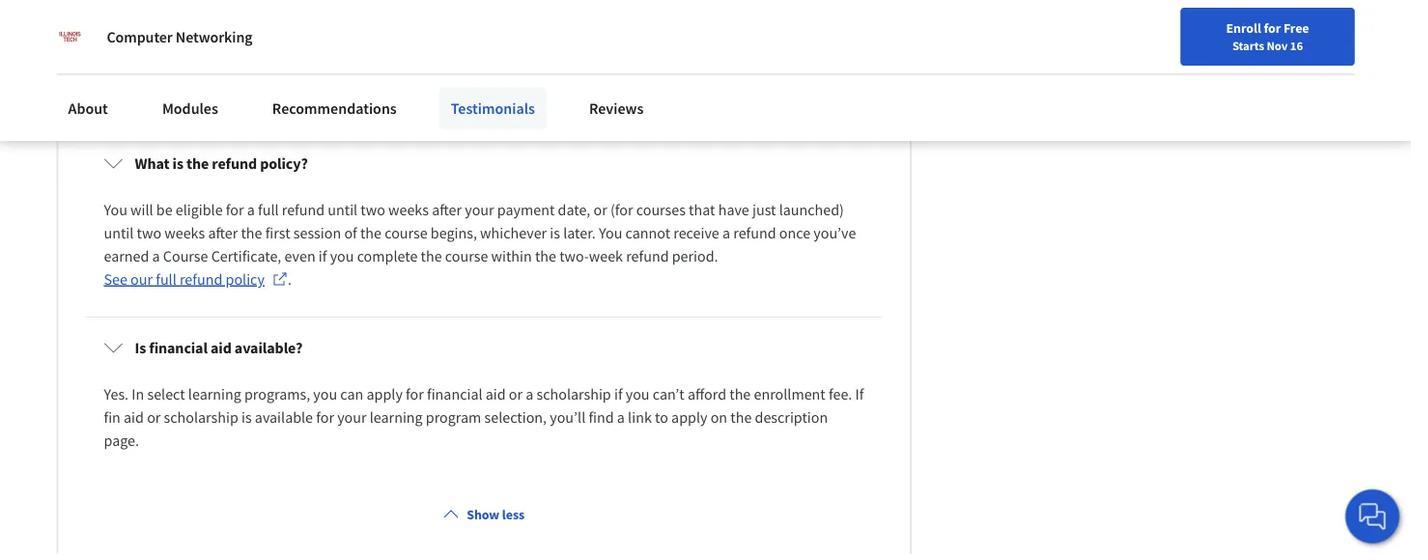 Task type: describe. For each thing, give the bounding box(es) containing it.
just
[[753, 201, 776, 220]]

course down the -
[[697, 62, 740, 82]]

the right on
[[731, 408, 752, 428]]

only
[[496, 62, 524, 82]]

a down have on the right top of the page
[[723, 224, 731, 243]]

nov
[[1267, 38, 1289, 53]]

0 vertical spatial can
[[825, 39, 848, 59]]

to left read
[[563, 62, 576, 82]]

refund up session
[[282, 201, 325, 220]]

profile.
[[405, 62, 451, 82]]

for down is financial aid available? dropdown button at bottom
[[406, 385, 424, 405]]

a inside when you purchase a certificate you get access to all course materials, including graded assignments. upon completing the course, your electronic certificate will be added to your accomplishments page - from there, you can print your certificate or add it to your linkedin profile.  if you only want to read and view the course content, you can audit the course for free.
[[233, 16, 241, 35]]

2 vertical spatial aid
[[124, 408, 144, 428]]

electronic
[[287, 39, 351, 59]]

1 horizontal spatial two
[[361, 201, 385, 220]]

you right the content,
[[800, 62, 824, 82]]

refund down just
[[734, 224, 777, 243]]

1 horizontal spatial after
[[432, 201, 462, 220]]

course down begins,
[[445, 247, 488, 266]]

is inside yes. in select learning programs, you can apply for financial aid or a scholarship if you can't afford the enrollment fee. if fin aid or scholarship is available for your learning program selection, you'll find a link to apply on the description page.
[[242, 408, 252, 428]]

launched)
[[780, 201, 845, 220]]

show
[[467, 507, 500, 524]]

you right programs,
[[313, 385, 337, 405]]

for inside when you purchase a certificate you get access to all course materials, including graded assignments. upon completing the course, your electronic certificate will be added to your accomplishments page - from there, you can print your certificate or add it to your linkedin profile.  if you only want to read and view the course content, you can audit the course for free.
[[211, 86, 229, 105]]

program
[[426, 408, 482, 428]]

to right it
[[297, 62, 311, 82]]

course up complete
[[385, 224, 428, 243]]

recommendations
[[272, 99, 397, 118]]

about
[[68, 99, 108, 118]]

in
[[132, 385, 144, 405]]

when
[[104, 16, 141, 35]]

0 vertical spatial scholarship
[[537, 385, 611, 405]]

want
[[527, 62, 560, 82]]

free
[[1284, 19, 1310, 37]]

period.
[[672, 247, 719, 266]]

if inside yes. in select learning programs, you can apply for financial aid or a scholarship if you can't afford the enrollment fee. if fin aid or scholarship is available for your learning program selection, you'll find a link to apply on the description page.
[[856, 385, 864, 405]]

starts
[[1233, 38, 1265, 53]]

the down purchase
[[180, 39, 202, 59]]

or inside when you purchase a certificate you get access to all course materials, including graded assignments. upon completing the course, your electronic certificate will be added to your accomplishments page - from there, you can print your certificate or add it to your linkedin profile.  if you only want to read and view the course content, you can audit the course for free.
[[240, 62, 254, 82]]

courses
[[637, 201, 686, 220]]

all
[[426, 16, 441, 35]]

available?
[[235, 339, 303, 358]]

if inside yes. in select learning programs, you can apply for financial aid or a scholarship if you can't afford the enrollment fee. if fin aid or scholarship is available for your learning program selection, you'll find a link to apply on the description page.
[[615, 385, 623, 405]]

to inside yes. in select learning programs, you can apply for financial aid or a scholarship if you can't afford the enrollment fee. if fin aid or scholarship is available for your learning program selection, you'll find a link to apply on the description page.
[[655, 408, 669, 428]]

can't
[[653, 385, 685, 405]]

is financial aid available? button
[[88, 321, 880, 376]]

testimonials link
[[439, 87, 547, 129]]

refund down course
[[180, 270, 223, 290]]

payment
[[497, 201, 555, 220]]

of
[[344, 224, 357, 243]]

full inside 'you will be eligible for a full refund until two weeks after your payment date, or (for courses that have just launched) until two weeks after the first session of the course begins, whichever is later. you cannot receive a refund once you've earned a course certificate, even if you complete the course within the two-week refund period.'
[[258, 201, 279, 220]]

refund down 'cannot'
[[626, 247, 669, 266]]

a up our
[[152, 247, 160, 266]]

page.
[[104, 432, 139, 451]]

1 vertical spatial aid
[[486, 385, 506, 405]]

reviews
[[589, 99, 644, 118]]

description
[[755, 408, 828, 428]]

is inside 'dropdown button'
[[173, 154, 184, 174]]

about link
[[57, 87, 120, 129]]

find
[[589, 408, 614, 428]]

link
[[628, 408, 652, 428]]

a up certificate,
[[247, 201, 255, 220]]

see our full refund policy
[[104, 270, 265, 290]]

the up certificate,
[[241, 224, 262, 243]]

get
[[341, 16, 361, 35]]

financial inside dropdown button
[[149, 339, 208, 358]]

for right available
[[316, 408, 334, 428]]

print
[[104, 62, 135, 82]]

1 vertical spatial certificate
[[354, 39, 421, 59]]

1 vertical spatial learning
[[370, 408, 423, 428]]

recommendations link
[[261, 87, 409, 129]]

session
[[294, 224, 341, 243]]

aid inside dropdown button
[[211, 339, 232, 358]]

whichever
[[480, 224, 547, 243]]

illinois tech image
[[57, 23, 84, 50]]

you will be eligible for a full refund until two weeks after your payment date, or (for courses that have just launched) until two weeks after the first session of the course begins, whichever is later. you cannot receive a refund once you've earned a course certificate, even if you complete the course within the two-week refund period.
[[104, 201, 860, 266]]

1 vertical spatial can
[[827, 62, 850, 82]]

assignments.
[[670, 16, 755, 35]]

0 vertical spatial until
[[328, 201, 358, 220]]

yes.
[[104, 385, 129, 405]]

yes. in select learning programs, you can apply for financial aid or a scholarship if you can't afford the enrollment fee. if fin aid or scholarship is available for your learning program selection, you'll find a link to apply on the description page.
[[104, 385, 867, 451]]

your down the completing
[[138, 62, 168, 82]]

see our full refund policy link
[[104, 268, 288, 291]]

added
[[469, 39, 510, 59]]

purchase
[[171, 16, 230, 35]]

and
[[611, 62, 636, 82]]

the right audit
[[141, 86, 162, 105]]

enrollment
[[754, 385, 826, 405]]

or inside 'you will be eligible for a full refund until two weeks after your payment date, or (for courses that have just launched) until two weeks after the first session of the course begins, whichever is later. you cannot receive a refund once you've earned a course certificate, even if you complete the course within the two-week refund period.'
[[594, 201, 608, 220]]

testimonials
[[451, 99, 535, 118]]

will inside when you purchase a certificate you get access to all course materials, including graded assignments. upon completing the course, your electronic certificate will be added to your accomplishments page - from there, you can print your certificate or add it to your linkedin profile.  if you only want to read and view the course content, you can audit the course for free.
[[424, 39, 447, 59]]

.
[[288, 270, 292, 290]]

1 vertical spatial apply
[[672, 408, 708, 428]]

including
[[558, 16, 618, 35]]

later.
[[564, 224, 596, 243]]

programs,
[[244, 385, 310, 405]]

you've
[[814, 224, 857, 243]]

0 horizontal spatial apply
[[367, 385, 403, 405]]

is inside 'you will be eligible for a full refund until two weeks after your payment date, or (for courses that have just launched) until two weeks after the first session of the course begins, whichever is later. you cannot receive a refund once you've earned a course certificate, even if you complete the course within the two-week refund period.'
[[550, 224, 561, 243]]

or up selection,
[[509, 385, 523, 405]]

refund inside 'dropdown button'
[[212, 154, 257, 174]]

be inside when you purchase a certificate you get access to all course materials, including graded assignments. upon completing the course, your electronic certificate will be added to your accomplishments page - from there, you can print your certificate or add it to your linkedin profile.  if you only want to read and view the course content, you can audit the course for free.
[[450, 39, 466, 59]]

page
[[680, 39, 711, 59]]

the down page
[[672, 62, 693, 82]]

coursera image
[[23, 16, 146, 47]]

free.
[[232, 86, 261, 105]]

select
[[147, 385, 185, 405]]

your up want
[[530, 39, 559, 59]]

once
[[780, 224, 811, 243]]

reviews link
[[578, 87, 656, 129]]

selection,
[[485, 408, 547, 428]]

you up electronic at the left
[[314, 16, 338, 35]]

completing
[[104, 39, 177, 59]]

you inside 'you will be eligible for a full refund until two weeks after your payment date, or (for courses that have just launched) until two weeks after the first session of the course begins, whichever is later. you cannot receive a refund once you've earned a course certificate, even if you complete the course within the two-week refund period.'
[[330, 247, 354, 266]]

course,
[[205, 39, 251, 59]]

chat with us image
[[1358, 502, 1389, 532]]

modules link
[[151, 87, 230, 129]]

networking
[[176, 27, 253, 46]]



Task type: locate. For each thing, give the bounding box(es) containing it.
or left (for
[[594, 201, 608, 220]]

0 horizontal spatial after
[[208, 224, 238, 243]]

a left 'link'
[[617, 408, 625, 428]]

1 horizontal spatial be
[[450, 39, 466, 59]]

if right profile.
[[457, 62, 466, 82]]

enroll for free starts nov 16
[[1227, 19, 1310, 53]]

will down all on the left top of page
[[424, 39, 447, 59]]

for left free.
[[211, 86, 229, 105]]

our
[[131, 270, 153, 290]]

0 horizontal spatial two
[[137, 224, 161, 243]]

1 vertical spatial full
[[156, 270, 177, 290]]

2 horizontal spatial certificate
[[354, 39, 421, 59]]

if right even
[[319, 247, 327, 266]]

can inside yes. in select learning programs, you can apply for financial aid or a scholarship if you can't afford the enrollment fee. if fin aid or scholarship is available for your learning program selection, you'll find a link to apply on the description page.
[[340, 385, 364, 405]]

audit
[[104, 86, 138, 105]]

0 vertical spatial is
[[173, 154, 184, 174]]

you up the completing
[[144, 16, 168, 35]]

menu item
[[1006, 19, 1131, 82]]

the right afford
[[730, 385, 751, 405]]

add
[[257, 62, 282, 82]]

your inside 'you will be eligible for a full refund until two weeks after your payment date, or (for courses that have just launched) until two weeks after the first session of the course begins, whichever is later. you cannot receive a refund once you've earned a course certificate, even if you complete the course within the two-week refund period.'
[[465, 201, 494, 220]]

aid up selection,
[[486, 385, 506, 405]]

1 vertical spatial if
[[615, 385, 623, 405]]

there,
[[756, 39, 795, 59]]

after
[[432, 201, 462, 220], [208, 224, 238, 243]]

policy?
[[260, 154, 308, 174]]

be inside 'you will be eligible for a full refund until two weeks after your payment date, or (for courses that have just launched) until two weeks after the first session of the course begins, whichever is later. you cannot receive a refund once you've earned a course certificate, even if you complete the course within the two-week refund period.'
[[156, 201, 173, 220]]

less
[[502, 507, 525, 524]]

your down electronic at the left
[[314, 62, 343, 82]]

2 vertical spatial can
[[340, 385, 364, 405]]

can right there,
[[825, 39, 848, 59]]

0 horizontal spatial if
[[457, 62, 466, 82]]

0 horizontal spatial scholarship
[[164, 408, 239, 428]]

to right 'link'
[[655, 408, 669, 428]]

policy
[[226, 270, 265, 290]]

fin
[[104, 408, 121, 428]]

0 horizontal spatial learning
[[188, 385, 241, 405]]

1 vertical spatial you
[[599, 224, 623, 243]]

scholarship
[[537, 385, 611, 405], [164, 408, 239, 428]]

the right what
[[187, 154, 209, 174]]

0 horizontal spatial full
[[156, 270, 177, 290]]

linkedin
[[346, 62, 402, 82]]

certificate,
[[211, 247, 282, 266]]

cannot
[[626, 224, 671, 243]]

is left later.
[[550, 224, 561, 243]]

even
[[285, 247, 316, 266]]

the left two-
[[535, 247, 557, 266]]

0 horizontal spatial until
[[104, 224, 134, 243]]

for inside 'you will be eligible for a full refund until two weeks after your payment date, or (for courses that have just launched) until two weeks after the first session of the course begins, whichever is later. you cannot receive a refund once you've earned a course certificate, even if you complete the course within the two-week refund period.'
[[226, 201, 244, 220]]

will down what
[[130, 201, 153, 220]]

0 vertical spatial will
[[424, 39, 447, 59]]

or left add
[[240, 62, 254, 82]]

0 vertical spatial after
[[432, 201, 462, 220]]

or
[[240, 62, 254, 82], [594, 201, 608, 220], [509, 385, 523, 405], [147, 408, 161, 428]]

0 vertical spatial be
[[450, 39, 466, 59]]

1 vertical spatial after
[[208, 224, 238, 243]]

refund
[[212, 154, 257, 174], [282, 201, 325, 220], [734, 224, 777, 243], [626, 247, 669, 266], [180, 270, 223, 290]]

1 horizontal spatial until
[[328, 201, 358, 220]]

1 vertical spatial be
[[156, 201, 173, 220]]

2 horizontal spatial aid
[[486, 385, 506, 405]]

to
[[409, 16, 423, 35], [513, 39, 527, 59], [297, 62, 311, 82], [563, 62, 576, 82], [655, 408, 669, 428]]

upon
[[758, 16, 793, 35]]

for
[[1265, 19, 1282, 37], [211, 86, 229, 105], [226, 201, 244, 220], [406, 385, 424, 405], [316, 408, 334, 428]]

0 vertical spatial two
[[361, 201, 385, 220]]

0 horizontal spatial be
[[156, 201, 173, 220]]

learning
[[188, 385, 241, 405], [370, 408, 423, 428]]

if inside 'you will be eligible for a full refund until two weeks after your payment date, or (for courses that have just launched) until two weeks after the first session of the course begins, whichever is later. you cannot receive a refund once you've earned a course certificate, even if you complete the course within the two-week refund period.'
[[319, 247, 327, 266]]

course right all on the left top of page
[[444, 16, 487, 35]]

you
[[104, 201, 127, 220], [599, 224, 623, 243]]

access
[[364, 16, 406, 35]]

is left available
[[242, 408, 252, 428]]

financial right is
[[149, 339, 208, 358]]

you up earned
[[104, 201, 127, 220]]

list
[[82, 0, 887, 475]]

0 horizontal spatial certificate
[[171, 62, 237, 82]]

a up course,
[[233, 16, 241, 35]]

aid
[[211, 339, 232, 358], [486, 385, 506, 405], [124, 408, 144, 428]]

0 vertical spatial financial
[[149, 339, 208, 358]]

if left can't
[[615, 385, 623, 405]]

the inside 'dropdown button'
[[187, 154, 209, 174]]

what is the refund policy?
[[135, 154, 308, 174]]

0 horizontal spatial aid
[[124, 408, 144, 428]]

certificate down course,
[[171, 62, 237, 82]]

you down of
[[330, 247, 354, 266]]

show less
[[467, 507, 525, 524]]

content,
[[743, 62, 797, 82]]

will inside 'you will be eligible for a full refund until two weeks after your payment date, or (for courses that have just launched) until two weeks after the first session of the course begins, whichever is later. you cannot receive a refund once you've earned a course certificate, even if you complete the course within the two-week refund period.'
[[130, 201, 153, 220]]

1 vertical spatial scholarship
[[164, 408, 239, 428]]

your inside yes. in select learning programs, you can apply for financial aid or a scholarship if you can't afford the enrollment fee. if fin aid or scholarship is available for your learning program selection, you'll find a link to apply on the description page.
[[337, 408, 367, 428]]

weeks up complete
[[389, 201, 429, 220]]

certificate up add
[[244, 16, 311, 35]]

to left all on the left top of page
[[409, 16, 423, 35]]

until up earned
[[104, 224, 134, 243]]

will
[[424, 39, 447, 59], [130, 201, 153, 220]]

that
[[689, 201, 716, 220]]

0 horizontal spatial financial
[[149, 339, 208, 358]]

if inside when you purchase a certificate you get access to all course materials, including graded assignments. upon completing the course, your electronic certificate will be added to your accomplishments page - from there, you can print your certificate or add it to your linkedin profile.  if you only want to read and view the course content, you can audit the course for free.
[[457, 62, 466, 82]]

is right what
[[173, 154, 184, 174]]

1 vertical spatial is
[[550, 224, 561, 243]]

0 vertical spatial certificate
[[244, 16, 311, 35]]

0 horizontal spatial if
[[319, 247, 327, 266]]

you up week
[[599, 224, 623, 243]]

full up 'first'
[[258, 201, 279, 220]]

0 horizontal spatial weeks
[[165, 224, 205, 243]]

show less button
[[436, 498, 533, 533]]

scholarship up you'll
[[537, 385, 611, 405]]

1 vertical spatial if
[[856, 385, 864, 405]]

0 vertical spatial weeks
[[389, 201, 429, 220]]

1 horizontal spatial financial
[[427, 385, 483, 405]]

learning left program
[[370, 408, 423, 428]]

2 vertical spatial certificate
[[171, 62, 237, 82]]

week
[[589, 247, 623, 266]]

0 vertical spatial full
[[258, 201, 279, 220]]

(for
[[611, 201, 634, 220]]

0 vertical spatial learning
[[188, 385, 241, 405]]

aid left available?
[[211, 339, 232, 358]]

1 horizontal spatial learning
[[370, 408, 423, 428]]

for inside enroll for free starts nov 16
[[1265, 19, 1282, 37]]

1 vertical spatial financial
[[427, 385, 483, 405]]

see
[[104, 270, 127, 290]]

accomplishments
[[562, 39, 677, 59]]

after up certificate,
[[208, 224, 238, 243]]

fee.
[[829, 385, 853, 405]]

16
[[1291, 38, 1304, 53]]

1 horizontal spatial if
[[856, 385, 864, 405]]

your right available
[[337, 408, 367, 428]]

modules
[[162, 99, 218, 118]]

learning down is financial aid available?
[[188, 385, 241, 405]]

1 vertical spatial will
[[130, 201, 153, 220]]

1 horizontal spatial is
[[242, 408, 252, 428]]

1 horizontal spatial if
[[615, 385, 623, 405]]

0 vertical spatial if
[[319, 247, 327, 266]]

first
[[265, 224, 290, 243]]

0 horizontal spatial will
[[130, 201, 153, 220]]

read
[[579, 62, 608, 82]]

course down 'computer networking'
[[165, 86, 208, 105]]

afford
[[688, 385, 727, 405]]

1 horizontal spatial apply
[[672, 408, 708, 428]]

is financial aid available?
[[135, 339, 303, 358]]

enroll
[[1227, 19, 1262, 37]]

is
[[173, 154, 184, 174], [550, 224, 561, 243], [242, 408, 252, 428]]

1 horizontal spatial scholarship
[[537, 385, 611, 405]]

1 horizontal spatial you
[[599, 224, 623, 243]]

after up begins,
[[432, 201, 462, 220]]

1 horizontal spatial full
[[258, 201, 279, 220]]

a up selection,
[[526, 385, 534, 405]]

your up add
[[255, 39, 284, 59]]

complete
[[357, 247, 418, 266]]

graded
[[621, 16, 667, 35]]

what is the refund policy? button
[[88, 137, 880, 191]]

0 horizontal spatial is
[[173, 154, 184, 174]]

the
[[180, 39, 202, 59], [672, 62, 693, 82], [141, 86, 162, 105], [187, 154, 209, 174], [241, 224, 262, 243], [360, 224, 382, 243], [421, 247, 442, 266], [535, 247, 557, 266], [730, 385, 751, 405], [731, 408, 752, 428]]

1 vertical spatial weeks
[[165, 224, 205, 243]]

from
[[722, 39, 753, 59]]

0 horizontal spatial you
[[104, 201, 127, 220]]

or down select
[[147, 408, 161, 428]]

1 horizontal spatial aid
[[211, 339, 232, 358]]

list containing when you purchase a certificate you get access to all course materials, including graded assignments. upon completing the course, your electronic certificate will be added to your accomplishments page - from there, you can print your certificate or add it to your linkedin profile.  if you only want to read and view the course content, you can audit the course for free.
[[82, 0, 887, 475]]

what
[[135, 154, 170, 174]]

weeks up course
[[165, 224, 205, 243]]

your up begins,
[[465, 201, 494, 220]]

course
[[444, 16, 487, 35], [697, 62, 740, 82], [165, 86, 208, 105], [385, 224, 428, 243], [445, 247, 488, 266]]

begins,
[[431, 224, 477, 243]]

materials,
[[490, 16, 555, 35]]

to down materials,
[[513, 39, 527, 59]]

2 vertical spatial is
[[242, 408, 252, 428]]

-
[[715, 39, 719, 59]]

receive
[[674, 224, 720, 243]]

financial up program
[[427, 385, 483, 405]]

on
[[711, 408, 728, 428]]

until up of
[[328, 201, 358, 220]]

certificate down access
[[354, 39, 421, 59]]

certificate
[[244, 16, 311, 35], [354, 39, 421, 59], [171, 62, 237, 82]]

can right programs,
[[340, 385, 364, 405]]

until
[[328, 201, 358, 220], [104, 224, 134, 243]]

financial inside yes. in select learning programs, you can apply for financial aid or a scholarship if you can't afford the enrollment fee. if fin aid or scholarship is available for your learning program selection, you'll find a link to apply on the description page.
[[427, 385, 483, 405]]

is
[[135, 339, 146, 358]]

available
[[255, 408, 313, 428]]

two up earned
[[137, 224, 161, 243]]

apply
[[367, 385, 403, 405], [672, 408, 708, 428]]

1 horizontal spatial weeks
[[389, 201, 429, 220]]

be
[[450, 39, 466, 59], [156, 201, 173, 220]]

you right there,
[[798, 39, 822, 59]]

for right "eligible" at the left of page
[[226, 201, 244, 220]]

0 vertical spatial if
[[457, 62, 466, 82]]

have
[[719, 201, 750, 220]]

1 vertical spatial two
[[137, 224, 161, 243]]

date,
[[558, 201, 591, 220]]

be left added
[[450, 39, 466, 59]]

2 horizontal spatial is
[[550, 224, 561, 243]]

the right of
[[360, 224, 382, 243]]

full right our
[[156, 270, 177, 290]]

you up 'link'
[[626, 385, 650, 405]]

0 vertical spatial you
[[104, 201, 127, 220]]

if right fee.
[[856, 385, 864, 405]]

1 vertical spatial until
[[104, 224, 134, 243]]

be left "eligible" at the left of page
[[156, 201, 173, 220]]

eligible
[[176, 201, 223, 220]]

computer networking
[[107, 27, 253, 46]]

the down begins,
[[421, 247, 442, 266]]

0 vertical spatial aid
[[211, 339, 232, 358]]

0 vertical spatial apply
[[367, 385, 403, 405]]

earned
[[104, 247, 149, 266]]

course
[[163, 247, 208, 266]]

if
[[457, 62, 466, 82], [856, 385, 864, 405]]

aid right fin
[[124, 408, 144, 428]]

scholarship down select
[[164, 408, 239, 428]]

two up complete
[[361, 201, 385, 220]]

opens in a new tab image
[[272, 272, 288, 288]]

1 horizontal spatial will
[[424, 39, 447, 59]]

you'll
[[550, 408, 586, 428]]

refund left "policy?"
[[212, 154, 257, 174]]

you down added
[[469, 62, 493, 82]]

can right the content,
[[827, 62, 850, 82]]

for up nov
[[1265, 19, 1282, 37]]

view
[[639, 62, 669, 82]]

1 horizontal spatial certificate
[[244, 16, 311, 35]]



Task type: vqa. For each thing, say whether or not it's contained in the screenshot.
the bottommost weeks
yes



